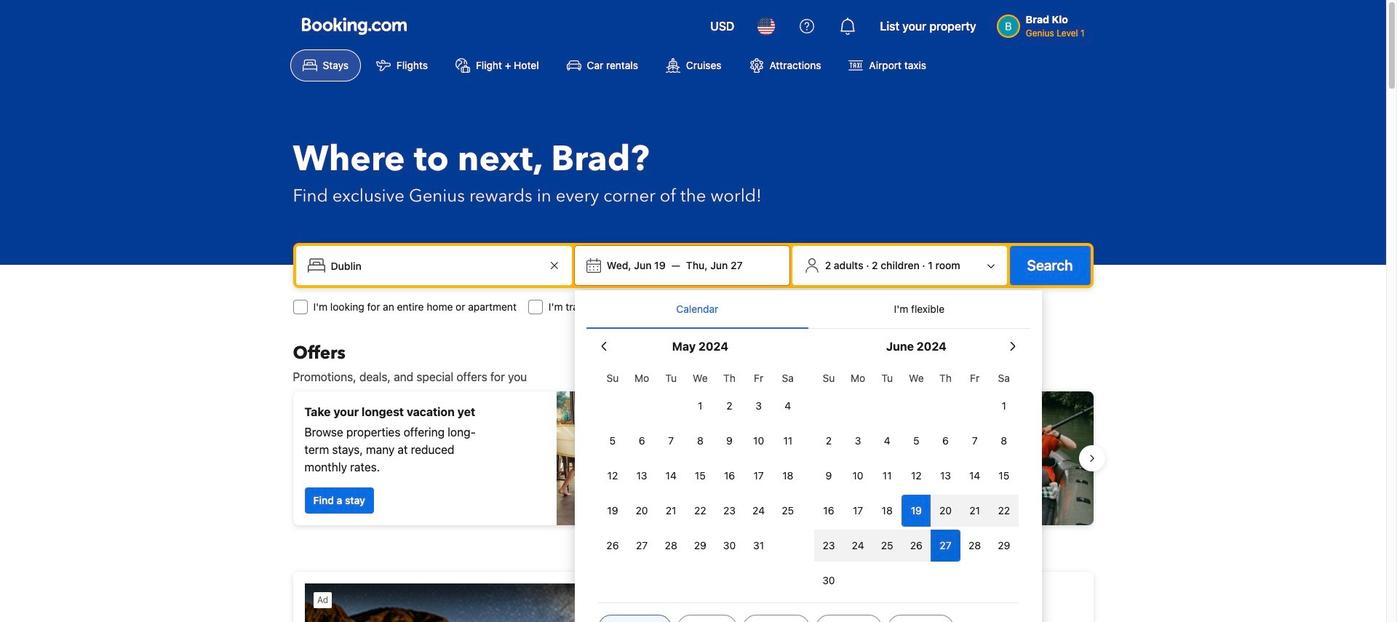 Task type: describe. For each thing, give the bounding box(es) containing it.
6 June 2024 checkbox
[[931, 425, 960, 457]]

21 June 2024 checkbox
[[960, 495, 990, 527]]

7 May 2024 checkbox
[[657, 425, 686, 457]]

27 May 2024 checkbox
[[627, 530, 657, 562]]

23 May 2024 checkbox
[[715, 495, 744, 527]]

23 June 2024 checkbox
[[814, 530, 844, 562]]

8 May 2024 checkbox
[[686, 425, 715, 457]]

31 May 2024 checkbox
[[744, 530, 773, 562]]

13 June 2024 checkbox
[[931, 460, 960, 492]]

29 June 2024 checkbox
[[990, 530, 1019, 562]]

12 May 2024 checkbox
[[598, 460, 627, 492]]

17 May 2024 checkbox
[[744, 460, 773, 492]]

1 June 2024 checkbox
[[990, 390, 1019, 422]]

22 May 2024 checkbox
[[686, 495, 715, 527]]

25 May 2024 checkbox
[[773, 495, 803, 527]]

30 June 2024 checkbox
[[814, 565, 844, 597]]

take your longest vacation yet image
[[556, 392, 687, 526]]

7 June 2024 checkbox
[[960, 425, 990, 457]]

26 May 2024 checkbox
[[598, 530, 627, 562]]

11 May 2024 checkbox
[[773, 425, 803, 457]]

2 June 2024 checkbox
[[814, 425, 844, 457]]

2 May 2024 checkbox
[[715, 390, 744, 422]]

19 June 2024 checkbox
[[902, 495, 931, 527]]

14 May 2024 checkbox
[[657, 460, 686, 492]]

9 June 2024 checkbox
[[814, 460, 844, 492]]

17 June 2024 checkbox
[[844, 495, 873, 527]]

20 June 2024 checkbox
[[931, 495, 960, 527]]

15 May 2024 checkbox
[[686, 460, 715, 492]]

25 June 2024 checkbox
[[873, 530, 902, 562]]

1 May 2024 checkbox
[[686, 390, 715, 422]]

2 grid from the left
[[814, 364, 1019, 597]]

3 June 2024 checkbox
[[844, 425, 873, 457]]

14 June 2024 checkbox
[[960, 460, 990, 492]]

6 May 2024 checkbox
[[627, 425, 657, 457]]



Task type: vqa. For each thing, say whether or not it's contained in the screenshot.
if
no



Task type: locate. For each thing, give the bounding box(es) containing it.
booking.com image
[[302, 17, 407, 35]]

21 May 2024 checkbox
[[657, 495, 686, 527]]

20 May 2024 checkbox
[[627, 495, 657, 527]]

30 May 2024 checkbox
[[715, 530, 744, 562]]

24 May 2024 checkbox
[[744, 495, 773, 527]]

0 horizontal spatial grid
[[598, 364, 803, 562]]

26 June 2024 checkbox
[[902, 530, 931, 562]]

5 May 2024 checkbox
[[598, 425, 627, 457]]

10 June 2024 checkbox
[[844, 460, 873, 492]]

11 June 2024 checkbox
[[873, 460, 902, 492]]

1 grid from the left
[[598, 364, 803, 562]]

18 June 2024 checkbox
[[873, 495, 902, 527]]

3 May 2024 checkbox
[[744, 390, 773, 422]]

29 May 2024 checkbox
[[686, 530, 715, 562]]

4 May 2024 checkbox
[[773, 390, 803, 422]]

5 June 2024 checkbox
[[902, 425, 931, 457]]

10 May 2024 checkbox
[[744, 425, 773, 457]]

16 June 2024 checkbox
[[814, 495, 844, 527]]

Where are you going? field
[[325, 253, 546, 279]]

27 June 2024 checkbox
[[931, 530, 960, 562]]

1 horizontal spatial grid
[[814, 364, 1019, 597]]

12 June 2024 checkbox
[[902, 460, 931, 492]]

9 May 2024 checkbox
[[715, 425, 744, 457]]

a young girl and woman kayak on a river image
[[699, 392, 1094, 526]]

13 May 2024 checkbox
[[627, 460, 657, 492]]

28 May 2024 checkbox
[[657, 530, 686, 562]]

main content
[[281, 342, 1105, 622]]

tab list
[[587, 290, 1031, 330]]

4 June 2024 checkbox
[[873, 425, 902, 457]]

28 June 2024 checkbox
[[960, 530, 990, 562]]

15 June 2024 checkbox
[[990, 460, 1019, 492]]

24 June 2024 checkbox
[[844, 530, 873, 562]]

your account menu brad klo genius level 1 element
[[997, 7, 1091, 40]]

region
[[281, 386, 1105, 531]]

8 June 2024 checkbox
[[990, 425, 1019, 457]]

19 May 2024 checkbox
[[598, 495, 627, 527]]

grid
[[598, 364, 803, 562], [814, 364, 1019, 597]]

22 June 2024 checkbox
[[990, 495, 1019, 527]]

16 May 2024 checkbox
[[715, 460, 744, 492]]

18 May 2024 checkbox
[[773, 460, 803, 492]]

progress bar
[[685, 537, 702, 543]]

cell
[[902, 492, 931, 527], [931, 492, 960, 527], [960, 492, 990, 527], [990, 492, 1019, 527], [814, 527, 844, 562], [844, 527, 873, 562], [873, 527, 902, 562], [902, 527, 931, 562], [931, 527, 960, 562]]



